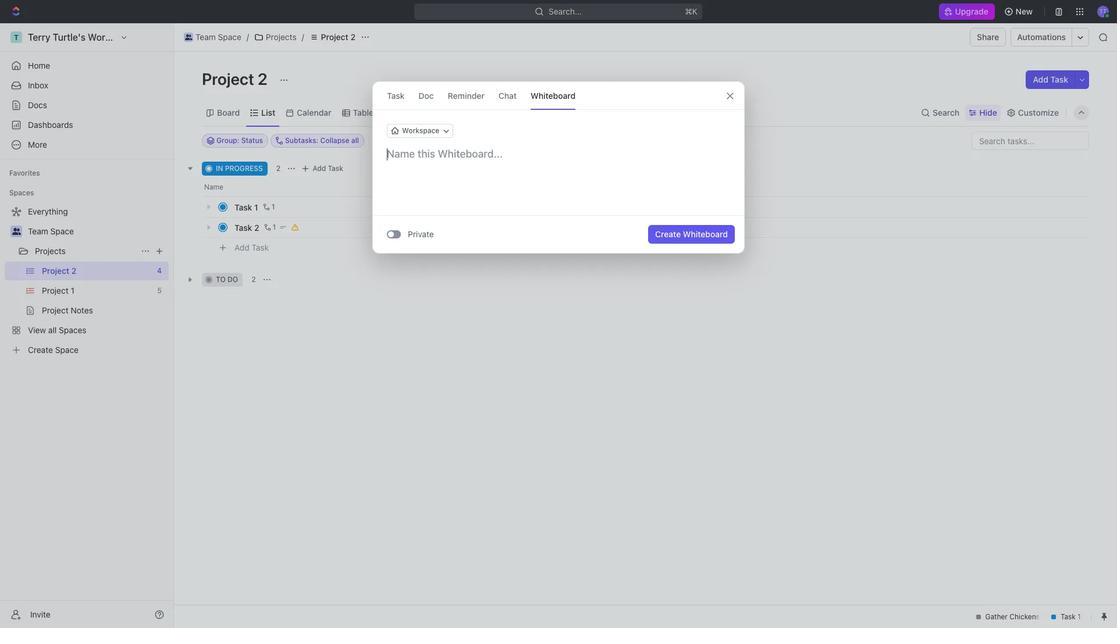 Task type: describe. For each thing, give the bounding box(es) containing it.
inbox link
[[5, 76, 169, 95]]

favorites button
[[5, 166, 45, 180]]

upgrade link
[[940, 3, 995, 20]]

spaces
[[9, 189, 34, 197]]

table link
[[351, 104, 374, 121]]

0 horizontal spatial whiteboard
[[531, 91, 576, 100]]

home
[[28, 61, 50, 70]]

task 1
[[235, 202, 258, 212]]

invite
[[30, 610, 51, 620]]

create whiteboard
[[655, 229, 728, 239]]

⌘k
[[685, 6, 698, 16]]

Name this Whiteboard... field
[[373, 147, 744, 161]]

chat button
[[499, 82, 517, 109]]

0 horizontal spatial add task button
[[229, 241, 274, 255]]

projects inside 'sidebar' navigation
[[35, 246, 66, 256]]

0 vertical spatial team space link
[[181, 30, 244, 44]]

reminder button
[[448, 82, 485, 109]]

private
[[408, 229, 434, 239]]

docs
[[28, 100, 47, 110]]

automations button
[[1012, 29, 1072, 46]]

0 vertical spatial add task
[[1033, 75, 1069, 84]]

board
[[217, 107, 240, 117]]

chat
[[499, 91, 517, 100]]

board link
[[215, 104, 240, 121]]

Search tasks... text field
[[973, 132, 1089, 150]]

workspace
[[402, 126, 440, 135]]

doc
[[419, 91, 434, 100]]

1 vertical spatial project
[[202, 69, 254, 88]]

new button
[[1000, 2, 1040, 21]]

add for rightmost the add task button
[[1033, 75, 1049, 84]]

tree inside 'sidebar' navigation
[[5, 203, 169, 360]]

project 2 link
[[307, 30, 359, 44]]

sidebar navigation
[[0, 23, 174, 629]]

dashboards
[[28, 120, 73, 130]]

1 horizontal spatial projects link
[[251, 30, 300, 44]]

search button
[[918, 104, 963, 121]]

in progress
[[216, 164, 263, 173]]

doc button
[[419, 82, 434, 109]]

1 for task 1
[[272, 203, 275, 211]]

2 horizontal spatial add task button
[[1026, 70, 1076, 89]]

list link
[[259, 104, 275, 121]]

to do
[[216, 275, 238, 284]]

gantt link
[[393, 104, 417, 121]]

docs link
[[5, 96, 169, 115]]

task inside dialog
[[387, 91, 405, 100]]

1 button for 2
[[262, 222, 278, 233]]

create whiteboard button
[[648, 225, 735, 244]]

team space link inside tree
[[28, 222, 166, 241]]

0 vertical spatial projects
[[266, 32, 297, 42]]

0 vertical spatial team
[[196, 32, 216, 42]]



Task type: locate. For each thing, give the bounding box(es) containing it.
1 vertical spatial team
[[28, 226, 48, 236]]

table
[[353, 107, 374, 117]]

1 vertical spatial user group image
[[12, 228, 21, 235]]

hide button
[[966, 104, 1001, 121]]

0 horizontal spatial project 2
[[202, 69, 271, 88]]

gantt
[[395, 107, 417, 117]]

1 vertical spatial space
[[50, 226, 74, 236]]

0 vertical spatial project
[[321, 32, 349, 42]]

1 horizontal spatial add task button
[[299, 162, 348, 176]]

add task button up customize
[[1026, 70, 1076, 89]]

1 horizontal spatial project 2
[[321, 32, 356, 42]]

projects
[[266, 32, 297, 42], [35, 246, 66, 256]]

add task button down calendar link
[[299, 162, 348, 176]]

0 vertical spatial add task button
[[1026, 70, 1076, 89]]

favorites
[[9, 169, 40, 178]]

2 horizontal spatial add task
[[1033, 75, 1069, 84]]

upgrade
[[956, 6, 989, 16]]

create
[[655, 229, 681, 239]]

to
[[216, 275, 226, 284]]

1 horizontal spatial space
[[218, 32, 241, 42]]

workspace button
[[387, 124, 454, 138]]

dialog containing task
[[373, 81, 745, 254]]

0 horizontal spatial team space link
[[28, 222, 166, 241]]

task button
[[387, 82, 405, 109]]

whiteboard right create at the top
[[683, 229, 728, 239]]

0 vertical spatial whiteboard
[[531, 91, 576, 100]]

add task up customize
[[1033, 75, 1069, 84]]

progress
[[225, 164, 263, 173]]

0 horizontal spatial user group image
[[12, 228, 21, 235]]

whiteboard right chat
[[531, 91, 576, 100]]

0 vertical spatial space
[[218, 32, 241, 42]]

1 vertical spatial 1 button
[[262, 222, 278, 233]]

0 horizontal spatial /
[[247, 32, 249, 42]]

space inside 'sidebar' navigation
[[50, 226, 74, 236]]

project
[[321, 32, 349, 42], [202, 69, 254, 88]]

1 horizontal spatial team space link
[[181, 30, 244, 44]]

in
[[216, 164, 223, 173]]

1 vertical spatial team space
[[28, 226, 74, 236]]

1 vertical spatial team space link
[[28, 222, 166, 241]]

calendar
[[297, 107, 332, 117]]

add down task 2
[[235, 243, 250, 252]]

user group image
[[185, 34, 192, 40], [12, 228, 21, 235]]

task
[[1051, 75, 1069, 84], [387, 91, 405, 100], [328, 164, 343, 173], [235, 202, 252, 212], [235, 223, 252, 233], [252, 243, 269, 252]]

0 horizontal spatial projects link
[[35, 242, 136, 261]]

add
[[1033, 75, 1049, 84], [313, 164, 326, 173], [235, 243, 250, 252]]

0 horizontal spatial team space
[[28, 226, 74, 236]]

projects link
[[251, 30, 300, 44], [35, 242, 136, 261]]

task 2
[[235, 223, 259, 233]]

tree containing team space
[[5, 203, 169, 360]]

0 horizontal spatial team
[[28, 226, 48, 236]]

whiteboard
[[531, 91, 576, 100], [683, 229, 728, 239]]

0 vertical spatial team space
[[196, 32, 241, 42]]

1 right task 2
[[273, 223, 276, 232]]

search
[[933, 107, 960, 117]]

0 horizontal spatial projects
[[35, 246, 66, 256]]

dialog
[[373, 81, 745, 254]]

add for the leftmost the add task button
[[235, 243, 250, 252]]

2 vertical spatial add
[[235, 243, 250, 252]]

0 horizontal spatial add
[[235, 243, 250, 252]]

add task down calendar
[[313, 164, 343, 173]]

whiteboard inside button
[[683, 229, 728, 239]]

1 for task 2
[[273, 223, 276, 232]]

add task
[[1033, 75, 1069, 84], [313, 164, 343, 173], [235, 243, 269, 252]]

add down calendar link
[[313, 164, 326, 173]]

1 button
[[261, 201, 277, 213], [262, 222, 278, 233]]

0 vertical spatial project 2
[[321, 32, 356, 42]]

automations
[[1018, 32, 1066, 42]]

team
[[196, 32, 216, 42], [28, 226, 48, 236]]

1 vertical spatial add task button
[[299, 162, 348, 176]]

1 horizontal spatial add
[[313, 164, 326, 173]]

1
[[254, 202, 258, 212], [272, 203, 275, 211], [273, 223, 276, 232]]

do
[[228, 275, 238, 284]]

hide
[[980, 107, 998, 117]]

0 vertical spatial projects link
[[251, 30, 300, 44]]

team space
[[196, 32, 241, 42], [28, 226, 74, 236]]

1 vertical spatial add task
[[313, 164, 343, 173]]

1 vertical spatial project 2
[[202, 69, 271, 88]]

0 vertical spatial 1 button
[[261, 201, 277, 213]]

1 horizontal spatial whiteboard
[[683, 229, 728, 239]]

search...
[[549, 6, 582, 16]]

add task button
[[1026, 70, 1076, 89], [299, 162, 348, 176], [229, 241, 274, 255]]

team space link
[[181, 30, 244, 44], [28, 222, 166, 241]]

1 button for 1
[[261, 201, 277, 213]]

2
[[351, 32, 356, 42], [258, 69, 268, 88], [276, 164, 281, 173], [254, 223, 259, 233], [252, 275, 256, 284]]

project 2
[[321, 32, 356, 42], [202, 69, 271, 88]]

workspace button
[[387, 124, 454, 138]]

0 vertical spatial user group image
[[185, 34, 192, 40]]

0 vertical spatial add
[[1033, 75, 1049, 84]]

user group image inside team space link
[[185, 34, 192, 40]]

1 vertical spatial projects
[[35, 246, 66, 256]]

home link
[[5, 56, 169, 75]]

share
[[977, 32, 1000, 42]]

user group image inside tree
[[12, 228, 21, 235]]

/
[[247, 32, 249, 42], [302, 32, 304, 42]]

1 horizontal spatial team space
[[196, 32, 241, 42]]

1 vertical spatial whiteboard
[[683, 229, 728, 239]]

1 horizontal spatial add task
[[313, 164, 343, 173]]

share button
[[970, 28, 1007, 47]]

tree
[[5, 203, 169, 360]]

1 horizontal spatial project
[[321, 32, 349, 42]]

1 button right "task 1"
[[261, 201, 277, 213]]

1 vertical spatial add
[[313, 164, 326, 173]]

2 / from the left
[[302, 32, 304, 42]]

1 / from the left
[[247, 32, 249, 42]]

1 horizontal spatial /
[[302, 32, 304, 42]]

1 vertical spatial projects link
[[35, 242, 136, 261]]

add task down task 2
[[235, 243, 269, 252]]

whiteboard button
[[531, 82, 576, 109]]

reminder
[[448, 91, 485, 100]]

list
[[261, 107, 275, 117]]

1 right "task 1"
[[272, 203, 275, 211]]

inbox
[[28, 80, 48, 90]]

team space inside 'sidebar' navigation
[[28, 226, 74, 236]]

customize button
[[1003, 104, 1063, 121]]

1 horizontal spatial user group image
[[185, 34, 192, 40]]

1 up task 2
[[254, 202, 258, 212]]

dashboards link
[[5, 116, 169, 134]]

team inside 'sidebar' navigation
[[28, 226, 48, 236]]

0 horizontal spatial add task
[[235, 243, 269, 252]]

calendar link
[[295, 104, 332, 121]]

customize
[[1018, 107, 1059, 117]]

1 button right task 2
[[262, 222, 278, 233]]

2 vertical spatial add task button
[[229, 241, 274, 255]]

1 horizontal spatial team
[[196, 32, 216, 42]]

space
[[218, 32, 241, 42], [50, 226, 74, 236]]

add up customize
[[1033, 75, 1049, 84]]

1 horizontal spatial projects
[[266, 32, 297, 42]]

2 horizontal spatial add
[[1033, 75, 1049, 84]]

add task button down task 2
[[229, 241, 274, 255]]

0 horizontal spatial project
[[202, 69, 254, 88]]

2 vertical spatial add task
[[235, 243, 269, 252]]

0 horizontal spatial space
[[50, 226, 74, 236]]

new
[[1016, 6, 1033, 16]]



Task type: vqa. For each thing, say whether or not it's contained in the screenshot.
Dec associated with 1 Dec
no



